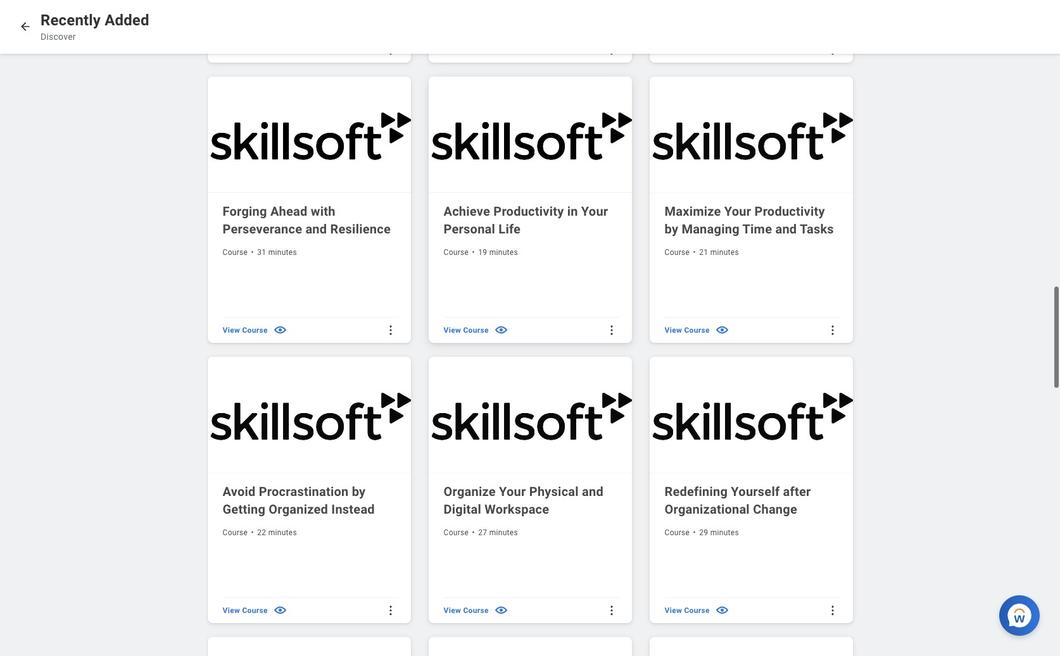 Task type: describe. For each thing, give the bounding box(es) containing it.
organize your physical and digital workspace
[[444, 484, 604, 517]]

27 minutes
[[478, 528, 518, 537]]

minutes for and
[[268, 248, 297, 256]]

resilience
[[330, 221, 391, 236]]

visible image for redefining yourself after organizational change
[[715, 603, 730, 618]]

view for maximize your productivity by managing time and tasks
[[665, 325, 682, 334]]

achieve productivity in your personal life image
[[429, 76, 634, 192]]

forging ahead with perseverance and resilience link
[[223, 202, 398, 237]]

discover
[[41, 32, 76, 42]]

22
[[257, 528, 266, 537]]

29
[[699, 528, 708, 537]]

after
[[783, 484, 811, 499]]

achieve
[[444, 203, 490, 218]]

visible image for avoid procrastination by getting organized instead
[[273, 603, 287, 618]]

view course for forging
[[223, 325, 268, 334]]

physical
[[529, 484, 579, 499]]

organized
[[269, 502, 328, 517]]

achieve productivity in your personal life link
[[444, 202, 619, 237]]

29 minutes
[[699, 528, 739, 537]]

workspace
[[485, 502, 549, 517]]

view for achieve productivity in your personal life
[[444, 325, 461, 334]]

time
[[743, 221, 772, 236]]

recently
[[41, 11, 101, 29]]

minutes for change
[[710, 528, 739, 537]]

and inside "forging ahead with perseverance and resilience"
[[306, 221, 327, 236]]

and inside organize your physical and digital workspace
[[582, 484, 604, 499]]

19
[[478, 248, 487, 256]]

forging
[[223, 203, 267, 218]]

related actions vertical image for achieve productivity in your personal life
[[605, 324, 618, 336]]

productivity inside maximize your productivity by managing time and tasks
[[755, 203, 825, 218]]

organizational
[[665, 502, 750, 517]]

tasks
[[800, 221, 834, 236]]

22 minutes
[[257, 528, 297, 537]]

change
[[753, 502, 797, 517]]

minutes for organized
[[268, 528, 297, 537]]

31 minutes
[[257, 248, 297, 256]]

27
[[478, 528, 487, 537]]

getting
[[223, 502, 265, 517]]

19 minutes
[[478, 248, 518, 256]]

minutes for managing
[[710, 248, 739, 256]]

arrow left image
[[19, 20, 32, 33]]

in
[[567, 203, 578, 218]]

redefining yourself after organizational change
[[665, 484, 811, 517]]

perseverance
[[223, 221, 302, 236]]

with
[[311, 203, 336, 218]]

avoid procrastination by getting organized instead link
[[223, 483, 398, 518]]

visible image for maximize your productivity by managing time and tasks
[[715, 323, 730, 337]]

organize
[[444, 484, 496, 499]]

view course for organize
[[444, 606, 489, 615]]

21
[[699, 248, 708, 256]]

procrastination
[[259, 484, 349, 499]]

view for avoid procrastination by getting organized instead
[[223, 606, 240, 615]]

minutes for digital
[[489, 528, 518, 537]]



Task type: vqa. For each thing, say whether or not it's contained in the screenshot.
mcneil inside 'Navigation pane' region
no



Task type: locate. For each thing, give the bounding box(es) containing it.
by down maximize
[[665, 221, 679, 236]]

related actions vertical image
[[826, 43, 839, 56], [826, 324, 839, 336], [384, 604, 397, 617], [826, 604, 839, 617]]

minutes right 31
[[268, 248, 297, 256]]

your for maximize your productivity by managing time and tasks
[[725, 203, 751, 218]]

instead
[[331, 502, 375, 517]]

related actions vertical image for redefining yourself after organizational change
[[826, 604, 839, 617]]

view course
[[223, 45, 268, 54], [444, 45, 489, 54], [665, 45, 710, 54], [223, 325, 268, 334], [444, 325, 489, 334], [665, 325, 710, 334], [223, 606, 268, 615], [444, 606, 489, 615], [665, 606, 710, 615]]

achieve productivity in your personal life
[[444, 203, 608, 236]]

0 horizontal spatial your
[[499, 484, 526, 499]]

related actions vertical image for organize your physical and digital workspace
[[605, 604, 618, 617]]

minutes right 29
[[710, 528, 739, 537]]

0 vertical spatial by
[[665, 221, 679, 236]]

maximize your productivity by managing time and tasks link
[[665, 202, 840, 237]]

1 productivity from the left
[[494, 203, 564, 218]]

redefining yourself after organizational change link
[[665, 483, 840, 518]]

visible image for achieve productivity in your personal life
[[494, 323, 508, 337]]

maximize
[[665, 203, 721, 218]]

and down with
[[306, 221, 327, 236]]

visible image
[[715, 42, 730, 57], [494, 323, 508, 337], [715, 323, 730, 337], [715, 603, 730, 618]]

life
[[499, 221, 521, 236]]

view course for maximize
[[665, 325, 710, 334]]

minutes right 27
[[489, 528, 518, 537]]

2 horizontal spatial and
[[776, 221, 797, 236]]

avoid
[[223, 484, 256, 499]]

minutes for personal
[[489, 248, 518, 256]]

added
[[105, 11, 149, 29]]

by up the instead
[[352, 484, 366, 499]]

and inside maximize your productivity by managing time and tasks
[[776, 221, 797, 236]]

1 horizontal spatial productivity
[[755, 203, 825, 218]]

21 minutes
[[699, 248, 739, 256]]

your inside achieve productivity in your personal life
[[581, 203, 608, 218]]

redefining
[[665, 484, 728, 499]]

productivity up tasks
[[755, 203, 825, 218]]

view for organize your physical and digital workspace
[[444, 606, 461, 615]]

0 horizontal spatial and
[[306, 221, 327, 236]]

productivity
[[494, 203, 564, 218], [755, 203, 825, 218]]

by inside avoid procrastination by getting organized instead
[[352, 484, 366, 499]]

organize your physical and digital workspace link
[[444, 483, 619, 518]]

minutes right 19
[[489, 248, 518, 256]]

1 horizontal spatial and
[[582, 484, 604, 499]]

related actions vertical image for forging ahead with perseverance and resilience
[[384, 324, 397, 336]]

view for forging ahead with perseverance and resilience
[[223, 325, 240, 334]]

productivity inside achieve productivity in your personal life
[[494, 203, 564, 218]]

visible image for organize your physical and digital workspace
[[494, 603, 508, 618]]

related actions vertical image for maximize your productivity by managing time and tasks
[[826, 324, 839, 336]]

your up time at the top right of the page
[[725, 203, 751, 218]]

your inside maximize your productivity by managing time and tasks
[[725, 203, 751, 218]]

0 horizontal spatial by
[[352, 484, 366, 499]]

related actions vertical image for avoid procrastination by getting organized instead
[[384, 604, 397, 617]]

productivity up life
[[494, 203, 564, 218]]

view
[[223, 45, 240, 54], [444, 45, 461, 54], [665, 45, 682, 54], [223, 325, 240, 334], [444, 325, 461, 334], [665, 325, 682, 334], [223, 606, 240, 615], [444, 606, 461, 615], [665, 606, 682, 615]]

visible image
[[273, 42, 287, 57], [494, 42, 508, 57], [273, 323, 287, 337], [273, 603, 287, 618], [494, 603, 508, 618]]

your up the workspace
[[499, 484, 526, 499]]

yourself
[[731, 484, 780, 499]]

forging ahead with perseverance and resilience
[[223, 203, 391, 236]]

your right the in
[[581, 203, 608, 218]]

2 productivity from the left
[[755, 203, 825, 218]]

by inside maximize your productivity by managing time and tasks
[[665, 221, 679, 236]]

1 horizontal spatial by
[[665, 221, 679, 236]]

your
[[581, 203, 608, 218], [725, 203, 751, 218], [499, 484, 526, 499]]

recently added discover
[[41, 11, 149, 42]]

digital
[[444, 502, 481, 517]]

0 horizontal spatial productivity
[[494, 203, 564, 218]]

view course for avoid
[[223, 606, 268, 615]]

view course for redefining
[[665, 606, 710, 615]]

31
[[257, 248, 266, 256]]

your inside organize your physical and digital workspace
[[499, 484, 526, 499]]

view course for achieve
[[444, 325, 489, 334]]

minutes right 21
[[710, 248, 739, 256]]

minutes right 22 at the bottom of page
[[268, 528, 297, 537]]

your for organize your physical and digital workspace
[[499, 484, 526, 499]]

maximize your productivity by managing time and tasks
[[665, 203, 834, 236]]

avoid procrastination by getting organized instead
[[223, 484, 375, 517]]

minutes
[[268, 248, 297, 256], [489, 248, 518, 256], [710, 248, 739, 256], [268, 528, 297, 537], [489, 528, 518, 537], [710, 528, 739, 537]]

1 horizontal spatial your
[[581, 203, 608, 218]]

forging ahead with perseverance and resilience image
[[207, 76, 413, 192]]

1 vertical spatial by
[[352, 484, 366, 499]]

and right time at the top right of the page
[[776, 221, 797, 236]]

ahead
[[270, 203, 308, 218]]

2 horizontal spatial your
[[725, 203, 751, 218]]

and right physical on the bottom of page
[[582, 484, 604, 499]]

visible image for forging ahead with perseverance and resilience
[[273, 323, 287, 337]]

view for redefining yourself after organizational change
[[665, 606, 682, 615]]

related actions vertical image
[[384, 43, 397, 56], [605, 43, 618, 56], [384, 324, 397, 336], [605, 324, 618, 336], [605, 604, 618, 617]]

course
[[242, 45, 268, 54], [463, 45, 489, 54], [684, 45, 710, 54], [223, 248, 248, 256], [444, 248, 469, 256], [665, 248, 690, 256], [242, 325, 268, 334], [463, 325, 489, 334], [684, 325, 710, 334], [223, 528, 248, 537], [444, 528, 469, 537], [665, 528, 690, 537], [242, 606, 268, 615], [463, 606, 489, 615], [684, 606, 710, 615]]

managing
[[682, 221, 740, 236]]

personal
[[444, 221, 495, 236]]

and
[[306, 221, 327, 236], [776, 221, 797, 236], [582, 484, 604, 499]]

by
[[665, 221, 679, 236], [352, 484, 366, 499]]



